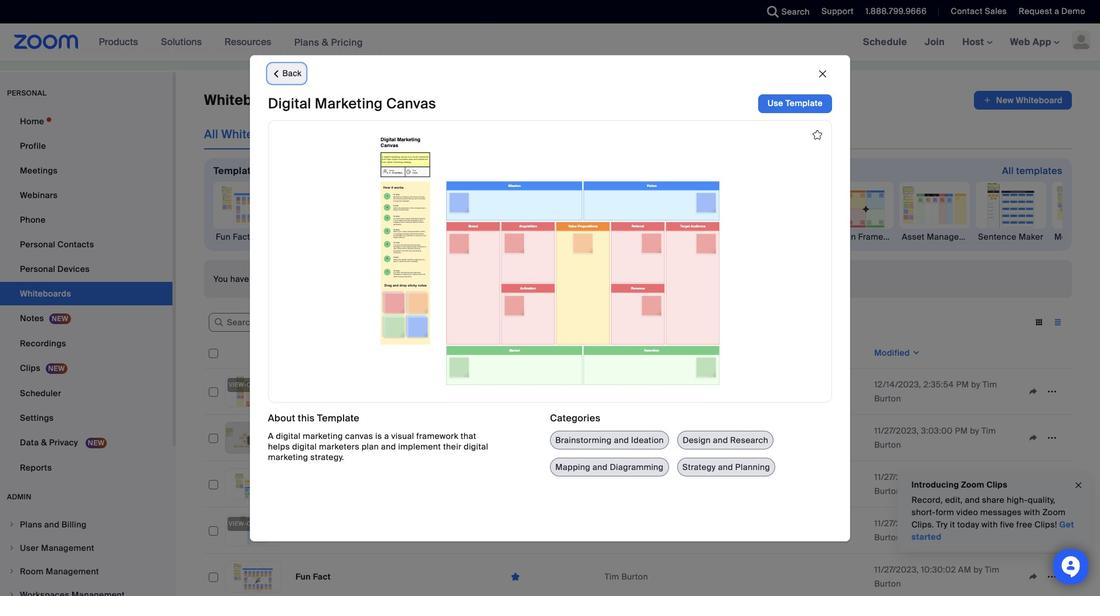 Task type: locate. For each thing, give the bounding box(es) containing it.
class up strategy.
[[316, 433, 339, 443]]

0 horizontal spatial fact
[[233, 232, 250, 242]]

get left 'unlimited'
[[469, 274, 482, 284]]

all inside button
[[1002, 165, 1014, 177]]

1 vertical spatial a
[[672, 232, 677, 242]]

learning experience canvas button
[[292, 232, 406, 242]]

3 11/27/2023, from the top
[[874, 518, 919, 529]]

by inside 11/27/2023, 11:40:25 am by tim burton
[[971, 518, 980, 529]]

canvas up my whiteboards at the top
[[386, 94, 436, 113]]

canvas inside digital marketing canvas 'element'
[[438, 232, 468, 242]]

2 11/27/2023, from the top
[[874, 472, 919, 483]]

grid mode, not selected image
[[1030, 317, 1048, 328]]

marketing inside digital marketing canvas 'element'
[[396, 232, 436, 242]]

to right access
[[384, 45, 392, 55]]

your down digital marketing canvas 'element' on the left top of page
[[420, 274, 437, 284]]

0 vertical spatial view-only
[[229, 381, 263, 389]]

1 horizontal spatial class
[[465, 232, 488, 242]]

introducing
[[912, 480, 959, 490]]

request
[[1019, 6, 1052, 16]]

2 horizontal spatial a
[[1054, 6, 1059, 16]]

burton
[[621, 386, 648, 397], [874, 393, 901, 404], [621, 433, 648, 443], [874, 440, 901, 450], [874, 486, 901, 497], [874, 532, 901, 543], [621, 572, 648, 582], [874, 579, 901, 589]]

plans
[[294, 36, 319, 48]]

2 horizontal spatial ai
[[394, 45, 403, 55]]

by for 11/27/2023, 3:03:00 pm by tim burton
[[970, 426, 979, 436]]

2 horizontal spatial your
[[420, 274, 437, 284]]

by inside 12/14/2023, 2:35:54 pm by tim burton
[[971, 379, 980, 390]]

burton inside 11/27/2023, 11:47:04 am by tim burton
[[874, 486, 901, 497]]

1 vertical spatial plan
[[362, 442, 379, 452]]

1 horizontal spatial diagram
[[490, 232, 524, 242]]

weekly for weekly planner
[[673, 232, 701, 242]]

1 horizontal spatial weekly
[[673, 232, 701, 242]]

0 vertical spatial view-
[[229, 381, 247, 389]]

asset management element
[[900, 231, 980, 243]]

weekly left planner
[[673, 232, 701, 242]]

1 horizontal spatial your
[[287, 274, 304, 284]]

show and tell with a twist element
[[595, 231, 700, 243]]

1.888.799.9666
[[865, 6, 927, 16]]

cost.
[[517, 45, 537, 55]]

&
[[322, 36, 329, 48], [41, 437, 47, 448]]

1 vertical spatial with
[[1024, 507, 1041, 518]]

and left tell
[[621, 232, 636, 242]]

back button
[[268, 64, 306, 83]]

0 vertical spatial a
[[1054, 6, 1059, 16]]

1 vertical spatial &
[[41, 437, 47, 448]]

0 horizontal spatial &
[[41, 437, 47, 448]]

0 vertical spatial fun fact
[[216, 232, 250, 242]]

1 horizontal spatial a
[[672, 232, 677, 242]]

0 vertical spatial uml class diagram
[[444, 232, 524, 242]]

a
[[268, 431, 274, 442]]

profile link
[[0, 134, 172, 158]]

0 horizontal spatial all
[[204, 127, 218, 142]]

banner containing schedule
[[0, 23, 1100, 62]]

diagram up strategy.
[[341, 433, 376, 443]]

get left access
[[338, 45, 351, 55]]

am right it
[[956, 518, 969, 529]]

view- for 11/27/2023,
[[229, 520, 247, 528]]

1 vertical spatial get
[[469, 274, 482, 284]]

plan
[[614, 274, 631, 284]]

11/27/2023, left the 10:30:02
[[874, 565, 919, 575]]

schedule down 1.888.799.9666 at top right
[[863, 36, 907, 48]]

0 vertical spatial with
[[654, 232, 670, 242]]

2 vertical spatial tim burton
[[605, 572, 648, 582]]

1 view-only from the top
[[229, 381, 263, 389]]

burton inside 12/14/2023, 2:35:54 pm by tim burton
[[874, 393, 901, 404]]

by right 3:03:00
[[970, 426, 979, 436]]

1 only from the top
[[247, 381, 263, 389]]

0 vertical spatial digital
[[268, 94, 311, 113]]

1 vertical spatial schedule
[[551, 232, 589, 242]]

personal down phone
[[20, 239, 55, 250]]

2 vertical spatial am
[[958, 565, 971, 575]]

personal contacts
[[20, 239, 94, 250]]

am inside 11/27/2023, 11:40:25 am by tim burton
[[956, 518, 969, 529]]

thumbnail of uml class diagram image
[[225, 422, 281, 454], [226, 423, 281, 453]]

0 horizontal spatial weekly
[[521, 232, 549, 242]]

digital down back button
[[268, 94, 311, 113]]

0 vertical spatial digital marketing canvas
[[268, 94, 436, 113]]

1 horizontal spatial schedule
[[863, 36, 907, 48]]

to left 'unlimited'
[[459, 274, 467, 284]]

1 view- from the top
[[229, 381, 247, 389]]

0 horizontal spatial with
[[654, 232, 670, 242]]

1 vertical spatial uml
[[296, 433, 314, 443]]

1 vertical spatial all
[[1002, 165, 1014, 177]]

phone
[[20, 215, 46, 225]]

0 horizontal spatial clips
[[20, 363, 40, 374]]

brainstorming and ideation
[[555, 435, 664, 446]]

pm right 2:35:54
[[956, 379, 969, 390]]

webinars
[[20, 190, 58, 201]]

by up video
[[970, 472, 980, 483]]

0 vertical spatial tim burton
[[605, 386, 648, 397]]

am inside 11/27/2023, 10:30:02 am by tim burton
[[958, 565, 971, 575]]

visual
[[391, 431, 414, 442]]

show
[[597, 232, 619, 242]]

only up uml class diagram, modified at nov 27, 2023 by tim burton, link element
[[247, 381, 263, 389]]

zoom logo image
[[14, 35, 78, 49]]

one
[[286, 45, 303, 55]]

view-only down thumbnail of laboratory report
[[229, 520, 263, 528]]

pm inside 11/27/2023, 3:03:00 pm by tim burton
[[955, 426, 968, 436]]

and left implement
[[381, 442, 396, 452]]

your left 3
[[287, 274, 304, 284]]

1 vertical spatial marketing
[[268, 452, 308, 463]]

your left 'new'
[[125, 45, 142, 55]]

0 vertical spatial all
[[204, 127, 218, 142]]

0 vertical spatial template
[[785, 98, 823, 109]]

clips inside clips 'link'
[[20, 363, 40, 374]]

1 vertical spatial diagram
[[341, 433, 376, 443]]

clips up scheduler
[[20, 363, 40, 374]]

high-
[[1007, 495, 1028, 505]]

get started link
[[912, 520, 1074, 542]]

digital marketing canvas up my
[[268, 94, 436, 113]]

1 vertical spatial class
[[316, 433, 339, 443]]

weekly up whiteboards.
[[521, 232, 549, 242]]

& inside product information navigation
[[322, 36, 329, 48]]

a
[[1054, 6, 1059, 16], [672, 232, 677, 242], [384, 431, 389, 442]]

upgrade right limit. on the top left
[[383, 274, 418, 284]]

template up canvas
[[317, 412, 360, 424]]

plan down digital marketing canvas 'element' on the left top of page
[[439, 274, 457, 284]]

0 horizontal spatial digital
[[268, 94, 311, 113]]

and up video
[[965, 495, 980, 505]]

view- up uml class diagram, modified at nov 27, 2023 by tim burton, link element
[[229, 381, 247, 389]]

my whiteboards
[[362, 127, 453, 142]]

1 vertical spatial fun
[[296, 572, 311, 582]]

personal for personal devices
[[20, 264, 55, 274]]

0 vertical spatial plan
[[439, 274, 457, 284]]

with right tell
[[654, 232, 670, 242]]

1 horizontal spatial clips
[[987, 480, 1008, 490]]

by
[[971, 379, 980, 390], [970, 426, 979, 436], [970, 472, 980, 483], [971, 518, 980, 529], [974, 565, 983, 575]]

application containing starred
[[204, 338, 1072, 596]]

fun
[[216, 232, 231, 242], [296, 572, 311, 582]]

about
[[268, 412, 295, 424]]

assistant!
[[173, 45, 212, 55]]

1 weekly from the left
[[521, 232, 549, 242]]

only
[[247, 381, 263, 389], [247, 520, 263, 528]]

sentence maker element
[[976, 231, 1046, 243]]

a left twist
[[672, 232, 677, 242]]

tim inside 11/27/2023, 10:30:02 am by tim burton
[[985, 565, 1000, 575]]

class up 'unlimited'
[[465, 232, 488, 242]]

personal for personal contacts
[[20, 239, 55, 250]]

tim inside 11/27/2023, 11:47:04 am by tim burton
[[982, 472, 996, 483]]

1 vertical spatial fact
[[313, 572, 331, 582]]

zoom up clips!
[[1043, 507, 1066, 518]]

all templates button
[[1002, 162, 1063, 181]]

cynefin
[[826, 232, 856, 242]]

1 vertical spatial personal
[[20, 264, 55, 274]]

all up templates
[[204, 127, 218, 142]]

and
[[321, 45, 336, 55], [621, 232, 636, 242], [614, 435, 629, 446], [713, 435, 728, 446], [381, 442, 396, 452], [593, 462, 608, 473], [718, 462, 733, 473], [965, 495, 980, 505]]

uml class diagram up 'unlimited'
[[444, 232, 524, 242]]

personal down personal contacts
[[20, 264, 55, 274]]

0 horizontal spatial uml
[[296, 433, 314, 443]]

form
[[936, 507, 955, 518]]

11/27/2023, inside 11/27/2023, 10:30:02 am by tim burton
[[874, 565, 919, 575]]

weekly planner
[[673, 232, 734, 242]]

1 horizontal spatial template
[[785, 98, 823, 109]]

0 vertical spatial fun
[[216, 232, 231, 242]]

fun up you
[[216, 232, 231, 242]]

2 vertical spatial a
[[384, 431, 389, 442]]

schedule link
[[854, 23, 916, 61]]

0 horizontal spatial get
[[338, 45, 351, 55]]

uml class diagram element
[[442, 231, 524, 243]]

view-only for 11/27/2023,
[[229, 520, 263, 528]]

11/27/2023, inside 11/27/2023, 3:03:00 pm by tim burton
[[874, 426, 919, 436]]

template right 'use'
[[785, 98, 823, 109]]

1 vertical spatial digital marketing canvas
[[368, 232, 468, 242]]

0 vertical spatial clips
[[20, 363, 40, 374]]

digital marketing canvas
[[268, 94, 436, 113], [368, 232, 468, 242]]

with inside button
[[654, 232, 670, 242]]

canvas
[[386, 94, 436, 113], [377, 232, 406, 242], [438, 232, 468, 242]]

canvas up the you have reached your 3 whiteboard limit. upgrade your plan to get unlimited whiteboards. upgrade plan on the top of page
[[438, 232, 468, 242]]

1 personal from the top
[[20, 239, 55, 250]]

view-only up uml class diagram, modified at nov 27, 2023 by tim burton, link element
[[229, 381, 263, 389]]

am
[[955, 472, 968, 483], [956, 518, 969, 529], [958, 565, 971, 575]]

data
[[20, 437, 39, 448]]

2 weekly from the left
[[673, 232, 701, 242]]

upgrade plan button
[[577, 270, 631, 289]]

0 horizontal spatial uml class diagram
[[296, 433, 376, 443]]

class inside button
[[465, 232, 488, 242]]

0 vertical spatial schedule
[[863, 36, 907, 48]]

digital marketing canvas up the you have reached your 3 whiteboard limit. upgrade your plan to get unlimited whiteboards. upgrade plan on the top of page
[[368, 232, 468, 242]]

& right data in the left of the page
[[41, 437, 47, 448]]

whiteboards right my
[[381, 127, 453, 142]]

privacy
[[49, 437, 78, 448]]

banner
[[0, 23, 1100, 62]]

1 horizontal spatial all
[[1002, 165, 1014, 177]]

0 vertical spatial &
[[322, 36, 329, 48]]

canvas for digital marketing canvas 'element' on the left top of page
[[438, 232, 468, 242]]

uml class diagram up strategy.
[[296, 433, 376, 443]]

and right pro
[[321, 45, 336, 55]]

asset management button
[[900, 182, 980, 243]]

1 horizontal spatial to
[[384, 45, 392, 55]]

application for 12/14/2023, 2:35:54 pm by tim burton
[[506, 383, 595, 401]]

application
[[204, 338, 1072, 596], [506, 383, 595, 401], [506, 429, 595, 447], [506, 476, 595, 493], [506, 568, 595, 586]]

additional
[[475, 45, 515, 55]]

list mode, selected image
[[1048, 317, 1067, 328]]

1 vertical spatial digital
[[368, 232, 394, 242]]

sentence maker
[[978, 232, 1043, 242]]

1 ai from the left
[[63, 45, 71, 55]]

pm for 2:35:54
[[956, 379, 969, 390]]

get
[[338, 45, 351, 55], [469, 274, 482, 284]]

1 horizontal spatial plan
[[439, 274, 457, 284]]

0 vertical spatial get
[[338, 45, 351, 55]]

unlimited
[[484, 274, 521, 284]]

11/27/2023, left 3:03:00
[[874, 426, 919, 436]]

contacts
[[57, 239, 94, 250]]

whiteboards for my
[[381, 127, 453, 142]]

by right the 10:30:02
[[974, 565, 983, 575]]

2 view-only from the top
[[229, 520, 263, 528]]

1 horizontal spatial fun fact
[[296, 572, 331, 582]]

2 ai from the left
[[163, 45, 171, 55]]

11/27/2023, inside 11/27/2023, 11:40:25 am by tim burton
[[874, 518, 919, 529]]

1 horizontal spatial ai
[[163, 45, 171, 55]]

sentence
[[978, 232, 1017, 242]]

0 vertical spatial fact
[[233, 232, 250, 242]]

us
[[1087, 232, 1098, 242]]

and left 'ideation'
[[614, 435, 629, 446]]

close image
[[1074, 479, 1083, 492]]

1 horizontal spatial digital
[[368, 232, 394, 242]]

zoom
[[37, 45, 61, 55], [261, 45, 284, 55], [961, 480, 985, 490], [1043, 507, 1066, 518]]

by down video
[[971, 518, 980, 529]]

devices
[[57, 264, 90, 274]]

1 vertical spatial only
[[247, 520, 263, 528]]

pm for 3:03:00
[[955, 426, 968, 436]]

0 vertical spatial today
[[577, 45, 600, 55]]

0 horizontal spatial class
[[316, 433, 339, 443]]

today
[[577, 45, 600, 55], [958, 520, 980, 530]]

2 horizontal spatial with
[[1024, 507, 1041, 518]]

1 vertical spatial today
[[958, 520, 980, 530]]

marketing up my
[[315, 94, 383, 113]]

1 vertical spatial tim burton
[[605, 433, 648, 443]]

digital
[[276, 431, 300, 442], [292, 442, 317, 452], [464, 442, 488, 452]]

1 vertical spatial pm
[[955, 426, 968, 436]]

0 vertical spatial uml
[[444, 232, 463, 242]]

with down messages
[[982, 520, 998, 530]]

burton inside 11/27/2023, 3:03:00 pm by tim burton
[[874, 440, 901, 450]]

2 only from the top
[[247, 520, 263, 528]]

this
[[298, 412, 315, 424]]

0 horizontal spatial today
[[577, 45, 600, 55]]

& inside personal menu menu
[[41, 437, 47, 448]]

0 horizontal spatial your
[[125, 45, 142, 55]]

application for 11/27/2023, 3:03:00 pm by tim burton
[[506, 429, 595, 447]]

learning
[[292, 232, 327, 242]]

marketing down about this template
[[303, 431, 343, 442]]

clips up "share"
[[987, 480, 1008, 490]]

0 vertical spatial marketing
[[315, 94, 383, 113]]

weekly planner element
[[671, 231, 741, 243]]

uml inside button
[[444, 232, 463, 242]]

by inside 11/27/2023, 3:03:00 pm by tim burton
[[970, 426, 979, 436]]

view-only for 12/14/2023,
[[229, 381, 263, 389]]

0 horizontal spatial fun fact
[[216, 232, 250, 242]]

use
[[768, 98, 783, 109]]

1 vertical spatial am
[[956, 518, 969, 529]]

pm inside 12/14/2023, 2:35:54 pm by tim burton
[[956, 379, 969, 390]]

canvas right experience at left
[[377, 232, 406, 242]]

sales
[[985, 6, 1007, 16]]

2 tim burton from the top
[[605, 433, 648, 443]]

cell
[[735, 389, 870, 394], [735, 436, 870, 440], [291, 461, 501, 508], [735, 482, 870, 487], [291, 508, 501, 554], [600, 508, 735, 554], [501, 520, 600, 542], [735, 554, 870, 596]]

settings link
[[0, 406, 172, 430]]

11/27/2023, inside 11/27/2023, 11:47:04 am by tim burton
[[874, 472, 919, 483]]

their
[[443, 442, 462, 452]]

by for 11/27/2023, 11:40:25 am by tim burton
[[971, 518, 980, 529]]

new
[[144, 45, 160, 55]]

1 horizontal spatial marketing
[[396, 232, 436, 242]]

2 vertical spatial with
[[982, 520, 998, 530]]

am right the 10:30:02
[[958, 565, 971, 575]]

thumbnail of laboratory report image
[[226, 469, 281, 500]]

whiteboard
[[313, 274, 360, 284]]

learning experience canvas
[[292, 232, 406, 242]]

cynefin framework element
[[823, 231, 902, 243]]

1 11/27/2023, from the top
[[874, 426, 919, 436]]

and right design
[[713, 435, 728, 446]]

all left templates
[[1002, 165, 1014, 177]]

fact
[[233, 232, 250, 242], [313, 572, 331, 582]]

view- down thumbnail of laboratory report
[[229, 520, 247, 528]]

by inside 11/27/2023, 10:30:02 am by tim burton
[[974, 565, 983, 575]]

with up free at the bottom of page
[[1024, 507, 1041, 518]]

and right strategy
[[718, 462, 733, 473]]

whiteboards up templates
[[221, 127, 293, 142]]

1 vertical spatial clips
[[987, 480, 1008, 490]]

marketing up the you have reached your 3 whiteboard limit. upgrade your plan to get unlimited whiteboards. upgrade plan on the top of page
[[396, 232, 436, 242]]

fun right thumbnail of fun fact
[[296, 572, 311, 582]]

1 horizontal spatial today
[[958, 520, 980, 530]]

a left demo at top
[[1054, 6, 1059, 16]]

1 horizontal spatial uml class diagram
[[444, 232, 524, 242]]

pricing
[[331, 36, 363, 48]]

and right "mapping"
[[593, 462, 608, 473]]

0 horizontal spatial template
[[317, 412, 360, 424]]

0 horizontal spatial schedule
[[551, 232, 589, 242]]

by right 2:35:54
[[971, 379, 980, 390]]

marketing down a in the left of the page
[[268, 452, 308, 463]]

4 11/27/2023, from the top
[[874, 565, 919, 575]]

0 vertical spatial am
[[955, 472, 968, 483]]

upgrade left plan
[[577, 274, 612, 284]]

1 vertical spatial fun fact
[[296, 572, 331, 582]]

0 vertical spatial only
[[247, 381, 263, 389]]

0 horizontal spatial ai
[[63, 45, 71, 55]]

1 vertical spatial marketing
[[396, 232, 436, 242]]

schedule left show at right top
[[551, 232, 589, 242]]

reached
[[251, 274, 284, 284]]

uml up the you have reached your 3 whiteboard limit. upgrade your plan to get unlimited whiteboards. upgrade plan on the top of page
[[444, 232, 463, 242]]

short-
[[912, 507, 936, 518]]

started
[[912, 532, 942, 542]]

ai right 'new'
[[163, 45, 171, 55]]

thumbnail of cynefin framework image
[[226, 376, 281, 407]]

get
[[1060, 520, 1074, 530]]

schedule inside button
[[551, 232, 589, 242]]

1 horizontal spatial fact
[[313, 572, 331, 582]]

all for all templates
[[1002, 165, 1014, 177]]

11/27/2023, up record,
[[874, 472, 919, 483]]

template inside "button"
[[785, 98, 823, 109]]

fun inside 'element'
[[216, 232, 231, 242]]

whiteboards for all
[[221, 127, 293, 142]]

a right is
[[384, 431, 389, 442]]

a inside button
[[672, 232, 677, 242]]

1 vertical spatial view-only
[[229, 520, 263, 528]]

by for 11/27/2023, 11:47:04 am by tim burton
[[970, 472, 980, 483]]

by inside 11/27/2023, 11:47:04 am by tim burton
[[970, 472, 980, 483]]

digital up limit. on the top left
[[368, 232, 394, 242]]

plan right marketers
[[362, 442, 379, 452]]

a inside the a digital marketing canvas is a visual framework that helps digital marketers plan and implement their digital marketing strategy.
[[384, 431, 389, 442]]

1 horizontal spatial fun
[[296, 572, 311, 582]]

0 vertical spatial diagram
[[490, 232, 524, 242]]

fun fact
[[216, 232, 250, 242], [296, 572, 331, 582]]

whiteboards
[[204, 91, 291, 109], [221, 127, 293, 142], [381, 127, 453, 142]]

3 tim burton from the top
[[605, 572, 648, 582]]

canvas for learning experience canvas button
[[377, 232, 406, 242]]

11/27/2023, down short-
[[874, 518, 919, 529]]

today inside the record, edit, and share high-quality, short-form video messages with zoom clips. try it today with five free clips!
[[958, 520, 980, 530]]

uml down this
[[296, 433, 314, 443]]

ai left 'companion,'
[[63, 45, 71, 55]]

digital marketing canvas inside digital marketing canvas 'element'
[[368, 232, 468, 242]]

ai left 'companion'
[[394, 45, 403, 55]]

all inside tab list
[[204, 127, 218, 142]]

1.888.799.9666 button up the schedule link
[[865, 6, 927, 16]]

am inside 11/27/2023, 11:47:04 am by tim burton
[[955, 472, 968, 483]]

am up "edit,"
[[955, 472, 968, 483]]

zoom left one
[[261, 45, 284, 55]]

1 tim burton from the top
[[605, 386, 648, 397]]

0 vertical spatial personal
[[20, 239, 55, 250]]

2 view- from the top
[[229, 520, 247, 528]]

to left one
[[251, 45, 259, 55]]

webinars link
[[0, 184, 172, 207]]

clips!
[[1035, 520, 1057, 530]]

2 personal from the top
[[20, 264, 55, 274]]

zoom right meet
[[37, 45, 61, 55]]

me-we-us r
[[1054, 232, 1100, 242]]

diagram up 'unlimited'
[[490, 232, 524, 242]]

pm right 3:03:00
[[955, 426, 968, 436]]

only down thumbnail of laboratory report
[[247, 520, 263, 528]]

& right pro
[[322, 36, 329, 48]]

uml
[[444, 232, 463, 242], [296, 433, 314, 443]]

try
[[937, 520, 948, 530]]



Task type: vqa. For each thing, say whether or not it's contained in the screenshot.
timer icon
no



Task type: describe. For each thing, give the bounding box(es) containing it.
contact sales link up join
[[942, 0, 1010, 23]]

quality,
[[1028, 495, 1056, 505]]

my
[[362, 127, 378, 142]]

scheduler link
[[0, 382, 172, 405]]

join
[[925, 36, 945, 48]]

tell
[[638, 232, 652, 242]]

helps
[[268, 442, 290, 452]]

record, edit, and share high-quality, short-form video messages with zoom clips. try it today with five free clips!
[[912, 495, 1066, 530]]

am for 11:40:25
[[956, 518, 969, 529]]

by for 11/27/2023, 10:30:02 am by tim burton
[[974, 565, 983, 575]]

meetings navigation
[[854, 23, 1100, 62]]

weekly for weekly schedule
[[521, 232, 549, 242]]

& for pricing
[[322, 36, 329, 48]]

view- for 12/14/2023,
[[229, 381, 247, 389]]

1 horizontal spatial get
[[469, 274, 482, 284]]

phone link
[[0, 208, 172, 232]]

maker
[[1019, 232, 1043, 242]]

11:40:25
[[921, 518, 954, 529]]

thumbnail of uml class diagram image inside uml class diagram, modified at nov 27, 2023 by tim burton, link element
[[226, 423, 281, 453]]

tim inside 12/14/2023, 2:35:54 pm by tim burton
[[983, 379, 997, 390]]

back
[[282, 69, 302, 78]]

experience
[[329, 232, 375, 242]]

3 ai from the left
[[394, 45, 403, 55]]

contact sales
[[951, 6, 1007, 16]]

companion,
[[73, 45, 123, 55]]

you have reached your 3 whiteboard limit. upgrade your plan to get unlimited whiteboards. upgrade plan
[[213, 274, 631, 284]]

& for privacy
[[41, 437, 47, 448]]

mapping
[[555, 462, 590, 473]]

design
[[683, 435, 711, 446]]

categories
[[550, 412, 600, 424]]

thumbnail of weekly schedule image
[[226, 515, 281, 546]]

today inside meet zoom ai companion, 'footer'
[[577, 45, 600, 55]]

11/27/2023, 3:03:00 pm by tim burton
[[874, 426, 996, 450]]

and inside show and tell with a twist element
[[621, 232, 636, 242]]

at
[[453, 45, 461, 55]]

templates
[[1016, 165, 1063, 177]]

zoom inside the record, edit, and share high-quality, short-form video messages with zoom clips. try it today with five free clips!
[[1043, 507, 1066, 518]]

edit,
[[945, 495, 963, 505]]

only for 11/27/2023,
[[247, 520, 263, 528]]

get inside meet zoom ai companion, 'footer'
[[338, 45, 351, 55]]

upgrade right assistant!
[[214, 45, 248, 55]]

is
[[375, 431, 382, 442]]

home link
[[0, 110, 172, 133]]

11/27/2023, for 11/27/2023, 11:40:25 am by tim burton
[[874, 518, 919, 529]]

tabs of all whiteboard page tab list
[[204, 119, 717, 150]]

schedule inside meetings navigation
[[863, 36, 907, 48]]

0 horizontal spatial marketing
[[315, 94, 383, 113]]

am for 10:30:02
[[958, 565, 971, 575]]

your inside meet zoom ai companion, 'footer'
[[125, 45, 142, 55]]

uml class diagram, modified at nov 27, 2023 by tim burton, link element
[[225, 422, 281, 454]]

that
[[461, 431, 476, 442]]

11:47:04
[[921, 472, 953, 483]]

burton inside 11/27/2023, 11:40:25 am by tim burton
[[874, 532, 901, 543]]

Search text field
[[209, 313, 308, 332]]

meetings link
[[0, 159, 172, 182]]

profile
[[20, 141, 46, 151]]

messages
[[981, 507, 1022, 518]]

tim burton for uml class diagram
[[605, 433, 648, 443]]

upgrade right cost.
[[539, 45, 575, 55]]

whiteboards up all whiteboards
[[204, 91, 291, 109]]

me-we-us r button
[[1052, 182, 1100, 243]]

template detail image
[[268, 120, 832, 403]]

no
[[463, 45, 473, 55]]

application for 11/27/2023, 10:30:02 am by tim burton
[[506, 568, 595, 586]]

weekly planner button
[[671, 182, 741, 243]]

3
[[306, 274, 311, 284]]

0 vertical spatial marketing
[[303, 431, 343, 442]]

request a demo
[[1019, 6, 1085, 16]]

burton inside 11/27/2023, 10:30:02 am by tim burton
[[874, 579, 901, 589]]

strategy
[[682, 462, 716, 473]]

2 horizontal spatial to
[[459, 274, 467, 284]]

admin menu menu
[[0, 514, 172, 596]]

and inside the a digital marketing canvas is a visual framework that helps digital marketers plan and implement their digital marketing strategy.
[[381, 442, 396, 452]]

by for 12/14/2023, 2:35:54 pm by tim burton
[[971, 379, 980, 390]]

notes
[[20, 313, 44, 324]]

me-we-us retrospective element
[[1052, 231, 1100, 243]]

clips link
[[0, 357, 172, 381]]

all whiteboards
[[204, 127, 293, 142]]

digital right helps
[[292, 442, 317, 452]]

and inside the record, edit, and share high-quality, short-form video messages with zoom clips. try it today with five free clips!
[[965, 495, 980, 505]]

five
[[1000, 520, 1015, 530]]

10:30:02
[[921, 565, 956, 575]]

fun fact element
[[213, 231, 284, 243]]

digital marketing canvas element
[[366, 231, 468, 243]]

we-
[[1070, 232, 1087, 242]]

diagram inside button
[[490, 232, 524, 242]]

personal
[[7, 89, 47, 98]]

contact
[[951, 6, 983, 16]]

11/27/2023, 11:47:04 am by tim burton
[[874, 472, 996, 497]]

personal menu menu
[[0, 110, 172, 481]]

3:03:00
[[921, 426, 953, 436]]

12/14/2023, 2:35:54 pm by tim burton
[[874, 379, 997, 404]]

11/27/2023, for 11/27/2023, 3:03:00 pm by tim burton
[[874, 426, 919, 436]]

weekly schedule element
[[518, 231, 589, 243]]

contact sales link up meetings navigation
[[951, 6, 1007, 16]]

get started
[[912, 520, 1074, 542]]

r
[[1100, 232, 1100, 242]]

meet zoom ai companion, footer
[[0, 30, 1100, 70]]

and inside meet zoom ai companion, 'footer'
[[321, 45, 336, 55]]

show and tell with a twist button
[[595, 182, 700, 243]]

tim inside 11/27/2023, 3:03:00 pm by tim burton
[[981, 426, 996, 436]]

digital right a in the left of the page
[[276, 431, 300, 442]]

companion
[[405, 45, 451, 55]]

zoom up "edit,"
[[961, 480, 985, 490]]

whiteboards.
[[524, 274, 577, 284]]

1 horizontal spatial with
[[982, 520, 998, 530]]

cynefin framework
[[826, 232, 902, 242]]

fun fact inside fun fact 'element'
[[216, 232, 250, 242]]

uml class diagram button
[[442, 182, 524, 243]]

product information navigation
[[90, 23, 372, 62]]

strategy.
[[310, 452, 344, 463]]

meetings
[[20, 165, 58, 176]]

a digital marketing canvas is a visual framework that helps digital marketers plan and implement their digital marketing strategy.
[[268, 431, 488, 463]]

video
[[957, 507, 978, 518]]

fact inside fun fact 'element'
[[233, 232, 250, 242]]

am for 11:47:04
[[955, 472, 968, 483]]

brainstorming
[[555, 435, 612, 446]]

ideation
[[631, 435, 664, 446]]

design and research
[[683, 435, 768, 446]]

planning
[[735, 462, 770, 473]]

recordings link
[[0, 332, 172, 355]]

support
[[822, 6, 854, 16]]

scheduler
[[20, 388, 61, 399]]

uml class diagram inside button
[[444, 232, 524, 242]]

uml class diagram inside application
[[296, 433, 376, 443]]

11/27/2023, 10:30:02 am by tim burton
[[874, 565, 1000, 589]]

all for all whiteboards
[[204, 127, 218, 142]]

digital right their
[[464, 442, 488, 452]]

reports
[[20, 463, 52, 473]]

digital inside 'element'
[[368, 232, 394, 242]]

framework
[[858, 232, 902, 242]]

share
[[982, 495, 1005, 505]]

tim burton for fun fact
[[605, 572, 648, 582]]

implement
[[398, 442, 441, 452]]

digital marketing canvas button
[[366, 182, 468, 243]]

upgrade today link
[[539, 45, 600, 55]]

sentence maker button
[[976, 182, 1046, 243]]

all templates
[[1002, 165, 1063, 177]]

tim inside 11/27/2023, 11:40:25 am by tim burton
[[983, 518, 997, 529]]

1 vertical spatial template
[[317, 412, 360, 424]]

application for 11/27/2023, 11:47:04 am by tim burton
[[506, 476, 595, 493]]

11/27/2023, for 11/27/2023, 10:30:02 am by tim burton
[[874, 565, 919, 575]]

use template button
[[758, 94, 832, 113]]

settings
[[20, 413, 54, 423]]

marketers
[[319, 442, 359, 452]]

fun fact button
[[213, 182, 284, 243]]

thumbnail of fun fact image
[[226, 562, 281, 592]]

add to starred image
[[813, 130, 822, 139]]

data & privacy link
[[0, 431, 172, 455]]

demo
[[1061, 6, 1085, 16]]

11/27/2023, for 11/27/2023, 11:47:04 am by tim burton
[[874, 472, 919, 483]]

access
[[353, 45, 382, 55]]

personal devices
[[20, 264, 90, 274]]

11/27/2023, 11:40:25 am by tim burton
[[874, 518, 997, 543]]

only for 12/14/2023,
[[247, 381, 263, 389]]

research
[[730, 435, 768, 446]]

plan inside the a digital marketing canvas is a visual framework that helps digital marketers plan and implement their digital marketing strategy.
[[362, 442, 379, 452]]

1.888.799.9666 button up join
[[857, 0, 930, 23]]

0 horizontal spatial to
[[251, 45, 259, 55]]



